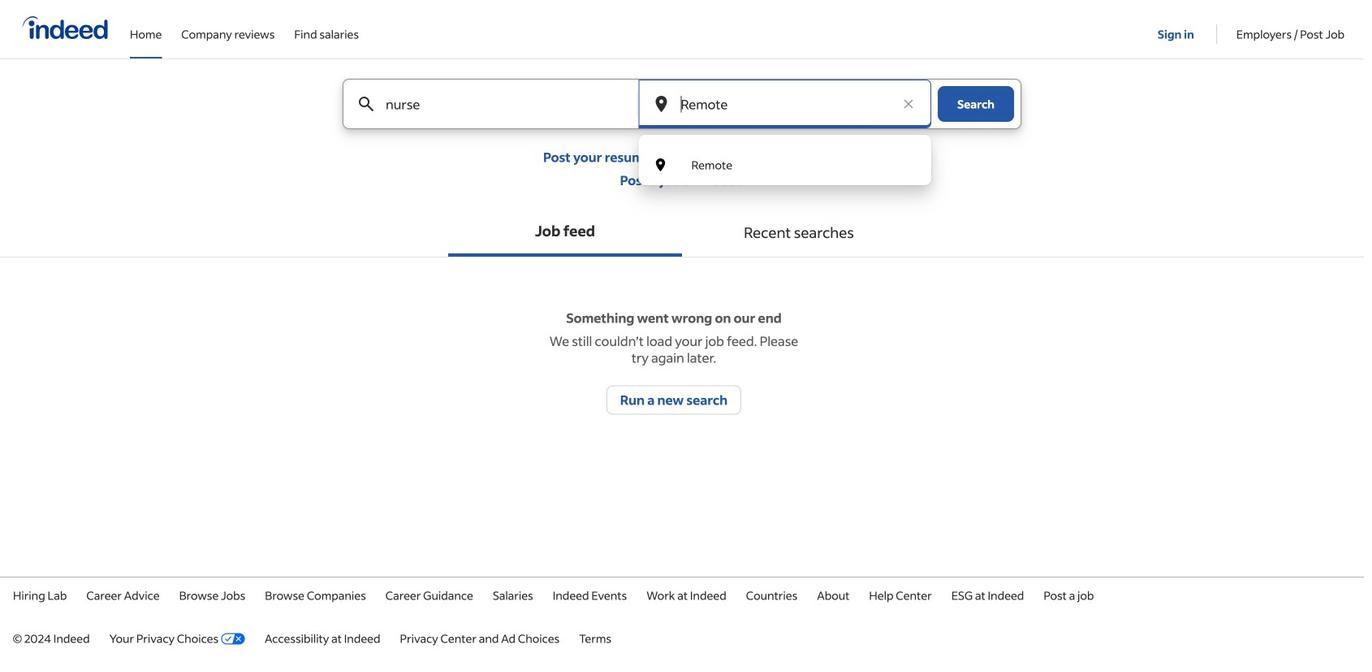 Task type: vqa. For each thing, say whether or not it's contained in the screenshot.
search: Job title, keywords, or company text box
yes



Task type: locate. For each thing, give the bounding box(es) containing it.
search: Job title, keywords, or company text field
[[383, 80, 610, 128]]

None search field
[[330, 79, 1035, 185]]

main content
[[0, 79, 1365, 496]]

tab list
[[0, 208, 1365, 257]]

Edit location text field
[[678, 80, 893, 128]]



Task type: describe. For each thing, give the bounding box(es) containing it.
clear location input image
[[901, 96, 917, 112]]



